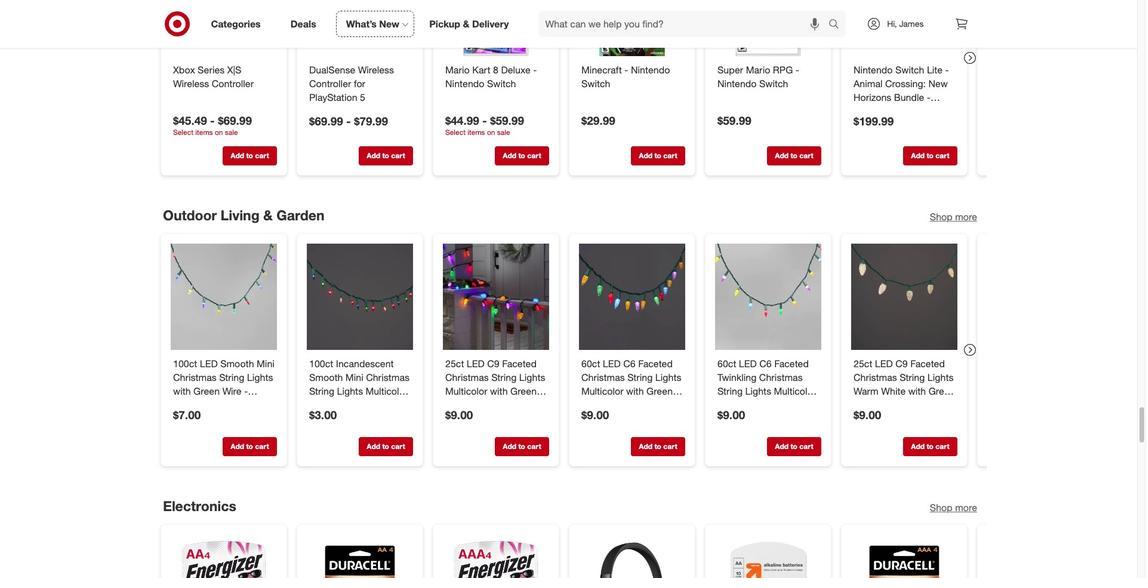 Task type: vqa. For each thing, say whether or not it's contained in the screenshot.
years for 4–5 years
no



Task type: locate. For each thing, give the bounding box(es) containing it.
2 25ct from the left
[[854, 358, 873, 370]]

2 christmas from the left
[[366, 371, 409, 383]]

mario kart 8 deluxe - nintendo switch link
[[445, 63, 547, 91]]

2 60ct from the left
[[718, 358, 736, 370]]

2 items from the left
[[467, 128, 485, 137]]

c9 inside 25ct led c9 faceted christmas string lights warm white with green wire - wondershop™ $9.00
[[896, 358, 908, 370]]

minecraft - nintendo switch image
[[579, 0, 685, 56], [579, 0, 685, 56]]

energizer max aa batteries - alkaline battery image
[[171, 534, 277, 578], [171, 534, 277, 578]]

add for 60ct led c6 faceted twinkling christmas string lights multicolor with green wire - wondershop™
[[775, 442, 789, 451]]

& inside "link"
[[463, 18, 470, 30]]

switch inside the nintendo switch lite - animal crossing: new horizons bundle - isabelle's aloha edition $199.99
[[896, 64, 924, 76]]

1 $9.00 from the left
[[445, 408, 473, 421]]

mini inside 100ct led smooth mini christmas string lights with green wire - wondershop™ $7.00
[[256, 358, 274, 370]]

add to cart for 25ct led c9 faceted christmas string lights multicolor with green wire - wondershop™
[[503, 442, 541, 451]]

faceted for 25ct led c9 faceted christmas string lights warm white with green wire - wondershop™ $9.00
[[911, 358, 945, 370]]

1 christmas from the left
[[173, 371, 216, 383]]

1 horizontal spatial c6
[[760, 358, 772, 370]]

100ct led smooth mini christmas string lights with green wire - wondershop™ image
[[171, 244, 277, 350], [171, 244, 277, 350]]

1 mario from the left
[[445, 64, 470, 76]]

what's
[[346, 18, 377, 30]]

1 horizontal spatial 25ct
[[854, 358, 873, 370]]

mario
[[445, 64, 470, 76], [746, 64, 770, 76]]

4 led from the left
[[739, 358, 757, 370]]

2 c6 from the left
[[760, 358, 772, 370]]

0 horizontal spatial &
[[263, 207, 273, 223]]

add to cart for 100ct incandescent smooth mini christmas string lights multicolor with green wire - wondershop™
[[367, 442, 405, 451]]

2 c9 from the left
[[896, 358, 908, 370]]

c9 inside 25ct led c9 faceted christmas string lights multicolor with green wire - wondershop™ $9.00
[[487, 358, 499, 370]]

$9.00 inside 25ct led c9 faceted christmas string lights multicolor with green wire - wondershop™ $9.00
[[445, 408, 473, 421]]

1 horizontal spatial c9
[[896, 358, 908, 370]]

shop more button
[[930, 210, 977, 224], [930, 501, 977, 515]]

sale down mario kart 8 deluxe - nintendo switch link
[[497, 128, 510, 137]]

more
[[955, 211, 977, 223], [955, 502, 977, 513]]

add for 60ct led c6 faceted christmas string lights multicolor with green wire - wondershop™
[[639, 442, 653, 451]]

3 christmas from the left
[[445, 371, 489, 383]]

60ct inside 60ct led c6 faceted twinkling christmas string lights multicolor with green wire - wondershop™
[[718, 358, 736, 370]]

sale inside "$45.49 - $69.99 select items on sale"
[[225, 128, 238, 137]]

nintendo inside 'super mario rpg - nintendo switch'
[[718, 77, 757, 89]]

string for 25ct led c9 faceted christmas string lights multicolor with green wire - wondershop™ $9.00
[[491, 371, 517, 383]]

switch down 8
[[487, 77, 516, 89]]

string inside 60ct led c6 faceted christmas string lights multicolor with green wire - wondershop™ $9.00
[[628, 371, 653, 383]]

$3.00
[[309, 408, 337, 421]]

led inside 60ct led c6 faceted twinkling christmas string lights multicolor with green wire - wondershop™
[[739, 358, 757, 370]]

items down $44.99
[[467, 128, 485, 137]]

items inside $44.99 - $59.99 select items on sale
[[467, 128, 485, 137]]

christmas inside 25ct led c9 faceted christmas string lights multicolor with green wire - wondershop™ $9.00
[[445, 371, 489, 383]]

2 controller from the left
[[309, 77, 351, 89]]

& right pickup
[[463, 18, 470, 30]]

1 horizontal spatial &
[[463, 18, 470, 30]]

green inside 100ct led smooth mini christmas string lights with green wire - wondershop™ $7.00
[[193, 385, 220, 397]]

1 vertical spatial &
[[263, 207, 273, 223]]

2 shop more from the top
[[930, 502, 977, 513]]

1 shop from the top
[[930, 211, 953, 223]]

string inside 100ct incandescent smooth mini christmas string lights multicolor with green wire - wondershop™
[[309, 385, 334, 397]]

beats solo³ bluetooth wireless on-ear headphones image
[[579, 534, 685, 578], [579, 534, 685, 578]]

1 sale from the left
[[225, 128, 238, 137]]

1 c9 from the left
[[487, 358, 499, 370]]

1 faceted from the left
[[502, 358, 537, 370]]

4 $9.00 from the left
[[854, 408, 881, 421]]

add to cart for 100ct led smooth mini christmas string lights with green wire - wondershop™
[[230, 442, 269, 451]]

60ct for $9.00
[[581, 358, 600, 370]]

1 led from the left
[[200, 358, 218, 370]]

smooth
[[220, 358, 254, 370], [309, 371, 343, 383]]

0 horizontal spatial smooth
[[220, 358, 254, 370]]

1 horizontal spatial items
[[467, 128, 485, 137]]

super mario rpg - nintendo switch image
[[715, 0, 821, 56], [715, 0, 821, 56]]

2 led from the left
[[467, 358, 485, 370]]

led inside 100ct led smooth mini christmas string lights with green wire - wondershop™ $7.00
[[200, 358, 218, 370]]

0 horizontal spatial items
[[195, 128, 213, 137]]

60ct led c6 faceted twinkling christmas string lights multicolor with green wire - wondershop™
[[718, 358, 816, 424]]

add to cart button
[[222, 146, 277, 166], [359, 146, 413, 166], [495, 146, 549, 166], [631, 146, 685, 166], [767, 146, 821, 166], [903, 146, 958, 166], [222, 437, 277, 456], [359, 437, 413, 456], [495, 437, 549, 456], [631, 437, 685, 456], [767, 437, 821, 456], [903, 437, 958, 456]]

search
[[824, 19, 852, 31]]

smooth inside 100ct led smooth mini christmas string lights with green wire - wondershop™ $7.00
[[220, 358, 254, 370]]

2 on from the left
[[487, 128, 495, 137]]

- inside 'super mario rpg - nintendo switch'
[[796, 64, 799, 76]]

smooth inside 100ct incandescent smooth mini christmas string lights multicolor with green wire - wondershop™
[[309, 371, 343, 383]]

switch down rpg
[[759, 77, 788, 89]]

100ct incandescent smooth mini christmas string lights multicolor with green wire - wondershop™ image
[[307, 244, 413, 350], [307, 244, 413, 350]]

5 led from the left
[[875, 358, 893, 370]]

0 horizontal spatial mini
[[256, 358, 274, 370]]

0 vertical spatial smooth
[[220, 358, 254, 370]]

2 multicolor from the left
[[445, 385, 487, 397]]

0 vertical spatial mini
[[256, 358, 274, 370]]

1 horizontal spatial wireless
[[358, 64, 394, 76]]

faceted inside 60ct led c6 faceted twinkling christmas string lights multicolor with green wire - wondershop™
[[774, 358, 809, 370]]

1 horizontal spatial mario
[[746, 64, 770, 76]]

led for 60ct led c6 faceted twinkling christmas string lights multicolor with green wire - wondershop™
[[739, 358, 757, 370]]

switch inside mario kart 8 deluxe - nintendo switch
[[487, 77, 516, 89]]

$44.99 - $59.99 select items on sale
[[445, 113, 524, 137]]

playstation
[[309, 91, 357, 103]]

100ct
[[173, 358, 197, 370], [309, 358, 333, 370]]

outdoor living & garden
[[163, 207, 324, 223]]

with inside 100ct led smooth mini christmas string lights with green wire - wondershop™ $7.00
[[173, 385, 191, 397]]

2 more from the top
[[955, 502, 977, 513]]

select inside $44.99 - $59.99 select items on sale
[[445, 128, 466, 137]]

1 horizontal spatial on
[[487, 128, 495, 137]]

led for 100ct led smooth mini christmas string lights with green wire - wondershop™ $7.00
[[200, 358, 218, 370]]

switch up crossing:
[[896, 64, 924, 76]]

lights for 25ct led c9 faceted christmas string lights warm white with green wire - wondershop™ $9.00
[[928, 371, 954, 383]]

- inside 25ct led c9 faceted christmas string lights warm white with green wire - wondershop™ $9.00
[[875, 399, 879, 411]]

1 controller from the left
[[212, 77, 254, 89]]

minecraft - nintendo switch
[[581, 64, 670, 89]]

1 vertical spatial smooth
[[309, 371, 343, 383]]

sale down xbox series x|s wireless controller link
[[225, 128, 238, 137]]

25ct led c9 faceted christmas string lights multicolor with green wire - wondershop™ image
[[443, 244, 549, 350], [443, 244, 549, 350]]

0 vertical spatial shop
[[930, 211, 953, 223]]

dualsense wireless controller for playstation 5 image
[[307, 0, 413, 56], [307, 0, 413, 56]]

0 horizontal spatial c6
[[623, 358, 636, 370]]

faceted for 25ct led c9 faceted christmas string lights multicolor with green wire - wondershop™ $9.00
[[502, 358, 537, 370]]

2 select from the left
[[445, 128, 466, 137]]

lights inside 60ct led c6 faceted christmas string lights multicolor with green wire - wondershop™ $9.00
[[655, 371, 681, 383]]

switch down minecraft
[[581, 77, 610, 89]]

lights for 100ct incandescent smooth mini christmas string lights multicolor with green wire - wondershop™
[[337, 385, 363, 397]]

1 vertical spatial wireless
[[173, 77, 209, 89]]

select
[[173, 128, 193, 137], [445, 128, 466, 137]]

3 faceted from the left
[[774, 358, 809, 370]]

0 horizontal spatial sale
[[225, 128, 238, 137]]

1 horizontal spatial $59.99
[[718, 113, 752, 127]]

1 vertical spatial shop more
[[930, 502, 977, 513]]

duracell coppertop aa batteries - alkaline battery image
[[307, 534, 413, 578], [307, 534, 413, 578]]

add to cart button for 60ct led c6 faceted christmas string lights multicolor with green wire - wondershop™
[[631, 437, 685, 456]]

add to cart button for 60ct led c6 faceted twinkling christmas string lights multicolor with green wire - wondershop™
[[767, 437, 821, 456]]

1 vertical spatial more
[[955, 502, 977, 513]]

controller inside xbox series x|s wireless controller
[[212, 77, 254, 89]]

what's new
[[346, 18, 400, 30]]

nintendo right minecraft
[[631, 64, 670, 76]]

60ct led c6 faceted christmas string lights multicolor with green wire - wondershop™ link
[[581, 357, 683, 411]]

search button
[[824, 11, 852, 39]]

0 horizontal spatial $69.99
[[218, 113, 252, 127]]

4 faceted from the left
[[911, 358, 945, 370]]

select inside "$45.49 - $69.99 select items on sale"
[[173, 128, 193, 137]]

christmas inside 100ct incandescent smooth mini christmas string lights multicolor with green wire - wondershop™
[[366, 371, 409, 383]]

$69.99 down playstation
[[309, 114, 343, 127]]

wireless down the 'xbox'
[[173, 77, 209, 89]]

to
[[246, 151, 253, 160], [382, 151, 389, 160], [518, 151, 525, 160], [654, 151, 661, 160], [791, 151, 798, 160], [927, 151, 934, 160], [246, 442, 253, 451], [382, 442, 389, 451], [518, 442, 525, 451], [654, 442, 661, 451], [791, 442, 798, 451], [927, 442, 934, 451]]

0 horizontal spatial mario
[[445, 64, 470, 76]]

2 mario from the left
[[746, 64, 770, 76]]

add to cart for minecraft - nintendo switch
[[639, 151, 677, 160]]

6 christmas from the left
[[854, 371, 897, 383]]

mini
[[256, 358, 274, 370], [345, 371, 363, 383]]

25ct led c9 faceted christmas string lights warm white with green wire - wondershop™ $9.00
[[854, 358, 955, 421]]

cart for nintendo switch lite - animal crossing: new horizons bundle - isabelle's aloha edition
[[936, 151, 950, 160]]

to for 60ct led c6 faceted christmas string lights multicolor with green wire - wondershop™
[[654, 442, 661, 451]]

60ct inside 60ct led c6 faceted christmas string lights multicolor with green wire - wondershop™ $9.00
[[581, 358, 600, 370]]

items
[[195, 128, 213, 137], [467, 128, 485, 137]]

cart for mario kart 8 deluxe - nintendo switch
[[527, 151, 541, 160]]

add to cart for mario kart 8 deluxe - nintendo switch
[[503, 151, 541, 160]]

100ct inside 100ct led smooth mini christmas string lights with green wire - wondershop™ $7.00
[[173, 358, 197, 370]]

led inside 25ct led c9 faceted christmas string lights warm white with green wire - wondershop™ $9.00
[[875, 358, 893, 370]]

string inside 25ct led c9 faceted christmas string lights multicolor with green wire - wondershop™ $9.00
[[491, 371, 517, 383]]

2 sale from the left
[[497, 128, 510, 137]]

100ct left incandescent
[[309, 358, 333, 370]]

multicolor inside 60ct led c6 faceted twinkling christmas string lights multicolor with green wire - wondershop™
[[774, 385, 816, 397]]

nintendo down kart
[[445, 77, 484, 89]]

$9.00
[[445, 408, 473, 421], [581, 408, 609, 421], [718, 408, 745, 421], [854, 408, 881, 421]]

0 vertical spatial wireless
[[358, 64, 394, 76]]

lights inside 100ct led smooth mini christmas string lights with green wire - wondershop™ $7.00
[[247, 371, 273, 383]]

mini for wondershop™
[[345, 371, 363, 383]]

0 vertical spatial new
[[379, 18, 400, 30]]

25ct inside 25ct led c9 faceted christmas string lights multicolor with green wire - wondershop™ $9.00
[[445, 358, 464, 370]]

add to cart button for minecraft - nintendo switch
[[631, 146, 685, 166]]

$69.99
[[218, 113, 252, 127], [309, 114, 343, 127]]

0 horizontal spatial $59.99
[[490, 113, 524, 127]]

to for nintendo switch lite - animal crossing: new horizons bundle - isabelle's aloha edition
[[927, 151, 934, 160]]

2 faceted from the left
[[638, 358, 673, 370]]

& right living
[[263, 207, 273, 223]]

shop more
[[930, 211, 977, 223], [930, 502, 977, 513]]

60ct led c6 faceted christmas string lights multicolor with green wire - wondershop™ image
[[579, 244, 685, 350], [579, 244, 685, 350]]

minecraft
[[581, 64, 622, 76]]

multicolor inside 25ct led c9 faceted christmas string lights multicolor with green wire - wondershop™ $9.00
[[445, 385, 487, 397]]

c9 for $9.00
[[487, 358, 499, 370]]

pickup & delivery
[[429, 18, 509, 30]]

4 multicolor from the left
[[774, 385, 816, 397]]

1 horizontal spatial smooth
[[309, 371, 343, 383]]

add
[[230, 151, 244, 160], [367, 151, 380, 160], [503, 151, 516, 160], [639, 151, 653, 160], [775, 151, 789, 160], [911, 151, 925, 160], [230, 442, 244, 451], [367, 442, 380, 451], [503, 442, 516, 451], [639, 442, 653, 451], [775, 442, 789, 451], [911, 442, 925, 451]]

1 horizontal spatial new
[[929, 77, 948, 89]]

christmas for 100ct led smooth mini christmas string lights with green wire - wondershop™ $7.00
[[173, 371, 216, 383]]

james
[[900, 19, 924, 29]]

0 horizontal spatial 60ct
[[581, 358, 600, 370]]

sale inside $44.99 - $59.99 select items on sale
[[497, 128, 510, 137]]

c6 inside 60ct led c6 faceted christmas string lights multicolor with green wire - wondershop™ $9.00
[[623, 358, 636, 370]]

0 horizontal spatial 25ct
[[445, 358, 464, 370]]

on inside $44.99 - $59.99 select items on sale
[[487, 128, 495, 137]]

what's new link
[[336, 11, 415, 37]]

multicolor inside 60ct led c6 faceted christmas string lights multicolor with green wire - wondershop™ $9.00
[[581, 385, 623, 397]]

1 on from the left
[[215, 128, 223, 137]]

$59.99 down mario kart 8 deluxe - nintendo switch link
[[490, 113, 524, 127]]

xbox series x|s wireless controller image
[[171, 0, 277, 56], [171, 0, 277, 56]]

25ct for wondershop™
[[854, 358, 873, 370]]

energizer max aaa batteries - alkaline battery image
[[443, 534, 549, 578], [443, 534, 549, 578]]

on down xbox series x|s wireless controller link
[[215, 128, 223, 137]]

mario kart 8 deluxe - nintendo switch image
[[443, 0, 549, 56], [443, 0, 549, 56]]

1 shop more button from the top
[[930, 210, 977, 224]]

super mario rpg - nintendo switch
[[718, 64, 799, 89]]

2 shop from the top
[[930, 502, 953, 513]]

2 shop more button from the top
[[930, 501, 977, 515]]

0 horizontal spatial wireless
[[173, 77, 209, 89]]

items down $45.49
[[195, 128, 213, 137]]

25ct led c9 faceted christmas string lights warm white with green wire - wondershop™ image
[[851, 244, 958, 350], [851, 244, 958, 350]]

controller down x|s
[[212, 77, 254, 89]]

1 horizontal spatial sale
[[497, 128, 510, 137]]

faceted inside 60ct led c6 faceted christmas string lights multicolor with green wire - wondershop™ $9.00
[[638, 358, 673, 370]]

christmas
[[173, 371, 216, 383], [366, 371, 409, 383], [445, 371, 489, 383], [581, 371, 625, 383], [759, 371, 803, 383], [854, 371, 897, 383]]

2 $9.00 from the left
[[581, 408, 609, 421]]

1 horizontal spatial select
[[445, 128, 466, 137]]

1 horizontal spatial 100ct
[[309, 358, 333, 370]]

1 60ct from the left
[[581, 358, 600, 370]]

select for $44.99 - $59.99
[[445, 128, 466, 137]]

What can we help you find? suggestions appear below search field
[[538, 11, 832, 37]]

deluxe
[[501, 64, 530, 76]]

add to cart button for 100ct incandescent smooth mini christmas string lights multicolor with green wire - wondershop™
[[359, 437, 413, 456]]

mini for $7.00
[[256, 358, 274, 370]]

switch
[[896, 64, 924, 76], [487, 77, 516, 89], [581, 77, 610, 89], [759, 77, 788, 89]]

mini inside 100ct incandescent smooth mini christmas string lights multicolor with green wire - wondershop™
[[345, 371, 363, 383]]

1 vertical spatial shop
[[930, 502, 953, 513]]

incandescent
[[336, 358, 394, 370]]

dualsense
[[309, 64, 355, 76]]

mario left kart
[[445, 64, 470, 76]]

items inside "$45.49 - $69.99 select items on sale"
[[195, 128, 213, 137]]

add to cart button for xbox series x|s wireless controller
[[222, 146, 277, 166]]

60ct led c6 faceted twinkling christmas string lights multicolor with green wire - wondershop™ image
[[715, 244, 821, 350], [715, 244, 821, 350]]

0 horizontal spatial on
[[215, 128, 223, 137]]

0 vertical spatial more
[[955, 211, 977, 223]]

1 25ct from the left
[[445, 358, 464, 370]]

- inside 60ct led c6 faceted christmas string lights multicolor with green wire - wondershop™ $9.00
[[603, 399, 607, 411]]

lights inside 60ct led c6 faceted twinkling christmas string lights multicolor with green wire - wondershop™
[[745, 385, 771, 397]]

christmas for 100ct incandescent smooth mini christmas string lights multicolor with green wire - wondershop™
[[366, 371, 409, 383]]

c6
[[623, 358, 636, 370], [760, 358, 772, 370]]

animal
[[854, 77, 883, 89]]

wondershop™ inside 100ct led smooth mini christmas string lights with green wire - wondershop™ $7.00
[[173, 399, 232, 411]]

add for xbox series x|s wireless controller
[[230, 151, 244, 160]]

$45.49
[[173, 113, 207, 127]]

lights inside 25ct led c9 faceted christmas string lights multicolor with green wire - wondershop™ $9.00
[[519, 371, 545, 383]]

c9 for wondershop™
[[896, 358, 908, 370]]

select down $44.99
[[445, 128, 466, 137]]

for
[[354, 77, 365, 89]]

1 vertical spatial new
[[929, 77, 948, 89]]

controller down dualsense
[[309, 77, 351, 89]]

3 multicolor from the left
[[581, 385, 623, 397]]

$69.99 down xbox series x|s wireless controller link
[[218, 113, 252, 127]]

1 more from the top
[[955, 211, 977, 223]]

1 horizontal spatial 60ct
[[718, 358, 736, 370]]

with
[[173, 385, 191, 397], [490, 385, 508, 397], [626, 385, 644, 397], [908, 385, 926, 397], [309, 399, 327, 411], [718, 399, 735, 411]]

1 vertical spatial mini
[[345, 371, 363, 383]]

0 horizontal spatial select
[[173, 128, 193, 137]]

cart for xbox series x|s wireless controller
[[255, 151, 269, 160]]

wondershop™
[[173, 399, 232, 411], [473, 399, 533, 411], [610, 399, 669, 411], [882, 399, 941, 411], [309, 412, 369, 424], [718, 412, 777, 424]]

c6 inside 60ct led c6 faceted twinkling christmas string lights multicolor with green wire - wondershop™
[[760, 358, 772, 370]]

1 horizontal spatial mini
[[345, 371, 363, 383]]

string inside 25ct led c9 faceted christmas string lights warm white with green wire - wondershop™ $9.00
[[900, 371, 925, 383]]

faceted for 60ct led c6 faceted christmas string lights multicolor with green wire - wondershop™ $9.00
[[638, 358, 673, 370]]

kart
[[472, 64, 490, 76]]

new inside the nintendo switch lite - animal crossing: new horizons bundle - isabelle's aloha edition $199.99
[[929, 77, 948, 89]]

1 100ct from the left
[[173, 358, 197, 370]]

new down lite
[[929, 77, 948, 89]]

string for 25ct led c9 faceted christmas string lights warm white with green wire - wondershop™ $9.00
[[900, 371, 925, 383]]

multicolor inside 100ct incandescent smooth mini christmas string lights multicolor with green wire - wondershop™
[[366, 385, 408, 397]]

christmas inside 60ct led c6 faceted christmas string lights multicolor with green wire - wondershop™ $9.00
[[581, 371, 625, 383]]

dualsense wireless controller for playstation 5
[[309, 64, 394, 103]]

0 vertical spatial shop more button
[[930, 210, 977, 224]]

5 christmas from the left
[[759, 371, 803, 383]]

$44.99
[[445, 113, 479, 127]]

wireless up for
[[358, 64, 394, 76]]

smooth for wondershop™
[[309, 371, 343, 383]]

led
[[200, 358, 218, 370], [467, 358, 485, 370], [603, 358, 621, 370], [739, 358, 757, 370], [875, 358, 893, 370]]

with inside 100ct incandescent smooth mini christmas string lights multicolor with green wire - wondershop™
[[309, 399, 327, 411]]

1 items from the left
[[195, 128, 213, 137]]

x|s
[[227, 64, 241, 76]]

60ct for wondershop™
[[718, 358, 736, 370]]

&
[[463, 18, 470, 30], [263, 207, 273, 223]]

$29.99
[[581, 113, 615, 127]]

1 c6 from the left
[[623, 358, 636, 370]]

to for super mario rpg - nintendo switch
[[791, 151, 798, 160]]

1 $59.99 from the left
[[490, 113, 524, 127]]

1 select from the left
[[173, 128, 193, 137]]

add to cart for 60ct led c6 faceted twinkling christmas string lights multicolor with green wire - wondershop™
[[775, 442, 814, 451]]

add to cart
[[230, 151, 269, 160], [367, 151, 405, 160], [503, 151, 541, 160], [639, 151, 677, 160], [775, 151, 814, 160], [911, 151, 950, 160], [230, 442, 269, 451], [367, 442, 405, 451], [503, 442, 541, 451], [639, 442, 677, 451], [775, 442, 814, 451], [911, 442, 950, 451]]

sale for $69.99
[[225, 128, 238, 137]]

add to cart button for 25ct led c9 faceted christmas string lights warm white with green wire - wondershop™
[[903, 437, 958, 456]]

on for $59.99
[[487, 128, 495, 137]]

0 horizontal spatial controller
[[212, 77, 254, 89]]

select down $45.49
[[173, 128, 193, 137]]

led inside 25ct led c9 faceted christmas string lights multicolor with green wire - wondershop™ $9.00
[[467, 358, 485, 370]]

xbox
[[173, 64, 195, 76]]

0 vertical spatial shop more
[[930, 211, 977, 223]]

christmas inside 60ct led c6 faceted twinkling christmas string lights multicolor with green wire - wondershop™
[[759, 371, 803, 383]]

christmas inside 25ct led c9 faceted christmas string lights warm white with green wire - wondershop™ $9.00
[[854, 371, 897, 383]]

white
[[881, 385, 906, 397]]

2 100ct from the left
[[309, 358, 333, 370]]

wire inside 100ct led smooth mini christmas string lights with green wire - wondershop™ $7.00
[[222, 385, 241, 397]]

- inside 60ct led c6 faceted twinkling christmas string lights multicolor with green wire - wondershop™
[[789, 399, 792, 411]]

shop more button for electronics
[[930, 501, 977, 515]]

to for 25ct led c9 faceted christmas string lights warm white with green wire - wondershop™
[[927, 442, 934, 451]]

faceted inside 25ct led c9 faceted christmas string lights multicolor with green wire - wondershop™ $9.00
[[502, 358, 537, 370]]

on down mario kart 8 deluxe - nintendo switch link
[[487, 128, 495, 137]]

new right what's
[[379, 18, 400, 30]]

1 multicolor from the left
[[366, 385, 408, 397]]

mario left rpg
[[746, 64, 770, 76]]

nintendo switch lite - animal crossing: new horizons bundle - isabelle's aloha edition image
[[851, 0, 958, 56], [851, 0, 958, 56]]

nintendo inside the nintendo switch lite - animal crossing: new horizons bundle - isabelle's aloha edition $199.99
[[854, 64, 893, 76]]

xbox series x|s wireless controller
[[173, 64, 254, 89]]

100ct inside 100ct incandescent smooth mini christmas string lights multicolor with green wire - wondershop™
[[309, 358, 333, 370]]

green
[[193, 385, 220, 397], [510, 385, 537, 397], [646, 385, 673, 397], [929, 385, 955, 397], [329, 399, 356, 411], [738, 399, 764, 411]]

3 led from the left
[[603, 358, 621, 370]]

-
[[533, 64, 537, 76], [625, 64, 628, 76], [796, 64, 799, 76], [945, 64, 949, 76], [927, 91, 931, 103], [210, 113, 215, 127], [482, 113, 487, 127], [346, 114, 351, 127], [244, 385, 248, 397], [380, 399, 384, 411], [467, 399, 471, 411], [603, 399, 607, 411], [789, 399, 792, 411], [875, 399, 879, 411]]

wireless inside xbox series x|s wireless controller
[[173, 77, 209, 89]]

faceted inside 25ct led c9 faceted christmas string lights warm white with green wire - wondershop™ $9.00
[[911, 358, 945, 370]]

sale
[[225, 128, 238, 137], [497, 128, 510, 137]]

controller
[[212, 77, 254, 89], [309, 77, 351, 89]]

nintendo down super
[[718, 77, 757, 89]]

wondershop™ inside 60ct led c6 faceted christmas string lights multicolor with green wire - wondershop™ $9.00
[[610, 399, 669, 411]]

nintendo up animal
[[854, 64, 893, 76]]

to for 100ct led smooth mini christmas string lights with green wire - wondershop™
[[246, 442, 253, 451]]

0 horizontal spatial c9
[[487, 358, 499, 370]]

duracell coppertop aaa batteries - alkaline battery image
[[851, 534, 958, 578], [851, 534, 958, 578]]

4 christmas from the left
[[581, 371, 625, 383]]

cart for 25ct led c9 faceted christmas string lights multicolor with green wire - wondershop™
[[527, 442, 541, 451]]

christmas inside 100ct led smooth mini christmas string lights with green wire - wondershop™ $7.00
[[173, 371, 216, 383]]

on inside "$45.49 - $69.99 select items on sale"
[[215, 128, 223, 137]]

0 horizontal spatial 100ct
[[173, 358, 197, 370]]

0 vertical spatial &
[[463, 18, 470, 30]]

$69.99 - $79.99
[[309, 114, 388, 127]]

lights inside 100ct incandescent smooth mini christmas string lights multicolor with green wire - wondershop™
[[337, 385, 363, 397]]

100ct up $7.00
[[173, 358, 197, 370]]

$59.99 down 'super mario rpg - nintendo switch'
[[718, 113, 752, 127]]

shop
[[930, 211, 953, 223], [930, 502, 953, 513]]

with inside 25ct led c9 faceted christmas string lights multicolor with green wire - wondershop™ $9.00
[[490, 385, 508, 397]]

1 vertical spatial shop more button
[[930, 501, 977, 515]]

wire
[[222, 385, 241, 397], [358, 399, 378, 411], [445, 399, 464, 411], [581, 399, 600, 411], [767, 399, 786, 411], [854, 399, 873, 411]]

1 horizontal spatial controller
[[309, 77, 351, 89]]

string inside 100ct led smooth mini christmas string lights with green wire - wondershop™ $7.00
[[219, 371, 244, 383]]

- inside 100ct led smooth mini christmas string lights with green wire - wondershop™ $7.00
[[244, 385, 248, 397]]

1 shop more from the top
[[930, 211, 977, 223]]



Task type: describe. For each thing, give the bounding box(es) containing it.
string for 100ct led smooth mini christmas string lights with green wire - wondershop™ $7.00
[[219, 371, 244, 383]]

string for 60ct led c6 faceted christmas string lights multicolor with green wire - wondershop™ $9.00
[[628, 371, 653, 383]]

100ct led smooth mini christmas string lights with green wire - wondershop™ $7.00
[[173, 358, 274, 421]]

- inside $44.99 - $59.99 select items on sale
[[482, 113, 487, 127]]

$9.00 inside 60ct led c6 faceted christmas string lights multicolor with green wire - wondershop™ $9.00
[[581, 408, 609, 421]]

minecraft - nintendo switch link
[[581, 63, 683, 91]]

hi, james
[[888, 19, 924, 29]]

hi,
[[888, 19, 897, 29]]

super mario rpg - nintendo switch link
[[718, 63, 819, 91]]

deals
[[291, 18, 316, 30]]

to for 100ct incandescent smooth mini christmas string lights multicolor with green wire - wondershop™
[[382, 442, 389, 451]]

- inside 25ct led c9 faceted christmas string lights multicolor with green wire - wondershop™ $9.00
[[467, 399, 471, 411]]

lights for 100ct led smooth mini christmas string lights with green wire - wondershop™ $7.00
[[247, 371, 273, 383]]

garden
[[276, 207, 324, 223]]

crossing:
[[885, 77, 926, 89]]

led for 25ct led c9 faceted christmas string lights multicolor with green wire - wondershop™ $9.00
[[467, 358, 485, 370]]

5
[[360, 91, 365, 103]]

multicolor for 60ct led c6 faceted christmas string lights multicolor with green wire - wondershop™ $9.00
[[581, 385, 623, 397]]

sale for $59.99
[[497, 128, 510, 137]]

categories link
[[201, 11, 276, 37]]

nintendo inside minecraft - nintendo switch
[[631, 64, 670, 76]]

wondershop™ inside 100ct incandescent smooth mini christmas string lights multicolor with green wire - wondershop™
[[309, 412, 369, 424]]

nintendo inside mario kart 8 deluxe - nintendo switch
[[445, 77, 484, 89]]

bundle
[[894, 91, 924, 103]]

- inside 100ct incandescent smooth mini christmas string lights multicolor with green wire - wondershop™
[[380, 399, 384, 411]]

wire inside 100ct incandescent smooth mini christmas string lights multicolor with green wire - wondershop™
[[358, 399, 378, 411]]

nintendo switch lite - animal crossing: new horizons bundle - isabelle's aloha edition link
[[854, 63, 955, 117]]

to for mario kart 8 deluxe - nintendo switch
[[518, 151, 525, 160]]

$79.99
[[354, 114, 388, 127]]

twinkling
[[718, 371, 757, 383]]

$7.00
[[173, 408, 201, 421]]

- inside minecraft - nintendo switch
[[625, 64, 628, 76]]

cart for 100ct led smooth mini christmas string lights with green wire - wondershop™
[[255, 442, 269, 451]]

$9.00 inside 25ct led c9 faceted christmas string lights warm white with green wire - wondershop™ $9.00
[[854, 408, 881, 421]]

add for nintendo switch lite - animal crossing: new horizons bundle - isabelle's aloha edition
[[911, 151, 925, 160]]

100ct incandescent smooth mini christmas string lights multicolor with green wire - wondershop™ link
[[309, 357, 411, 424]]

more for electronics
[[955, 502, 977, 513]]

lights for 25ct led c9 faceted christmas string lights multicolor with green wire - wondershop™ $9.00
[[519, 371, 545, 383]]

25ct led c9 faceted christmas string lights multicolor with green wire - wondershop™ $9.00
[[445, 358, 545, 421]]

add to cart button for mario kart 8 deluxe - nintendo switch
[[495, 146, 549, 166]]

$45.49 - $69.99 select items on sale
[[173, 113, 252, 137]]

add to cart for nintendo switch lite - animal crossing: new horizons bundle - isabelle's aloha edition
[[911, 151, 950, 160]]

100ct led smooth mini christmas string lights with green wire - wondershop™ link
[[173, 357, 274, 411]]

string inside 60ct led c6 faceted twinkling christmas string lights multicolor with green wire - wondershop™
[[718, 385, 743, 397]]

christmas for 60ct led c6 faceted christmas string lights multicolor with green wire - wondershop™ $9.00
[[581, 371, 625, 383]]

cart for 60ct led c6 faceted twinkling christmas string lights multicolor with green wire - wondershop™
[[800, 442, 814, 451]]

string for 100ct incandescent smooth mini christmas string lights multicolor with green wire - wondershop™
[[309, 385, 334, 397]]

25ct led c9 faceted christmas string lights multicolor with green wire - wondershop™ link
[[445, 357, 547, 411]]

add to cart for dualsense wireless controller for playstation 5
[[367, 151, 405, 160]]

series
[[197, 64, 224, 76]]

add for dualsense wireless controller for playstation 5
[[367, 151, 380, 160]]

lights for 60ct led c6 faceted christmas string lights multicolor with green wire - wondershop™ $9.00
[[655, 371, 681, 383]]

horizons
[[854, 91, 892, 103]]

add for mario kart 8 deluxe - nintendo switch
[[503, 151, 516, 160]]

add for 25ct led c9 faceted christmas string lights multicolor with green wire - wondershop™
[[503, 442, 516, 451]]

categories
[[211, 18, 261, 30]]

to for 60ct led c6 faceted twinkling christmas string lights multicolor with green wire - wondershop™
[[791, 442, 798, 451]]

green inside 25ct led c9 faceted christmas string lights warm white with green wire - wondershop™ $9.00
[[929, 385, 955, 397]]

wondershop™ inside 60ct led c6 faceted twinkling christmas string lights multicolor with green wire - wondershop™
[[718, 412, 777, 424]]

led for 60ct led c6 faceted christmas string lights multicolor with green wire - wondershop™ $9.00
[[603, 358, 621, 370]]

shop more for electronics
[[930, 502, 977, 513]]

rpg
[[773, 64, 793, 76]]

super
[[718, 64, 743, 76]]

switch inside minecraft - nintendo switch
[[581, 77, 610, 89]]

outdoor
[[163, 207, 217, 223]]

- inside "$45.49 - $69.99 select items on sale"
[[210, 113, 215, 127]]

to for 25ct led c9 faceted christmas string lights multicolor with green wire - wondershop™
[[518, 442, 525, 451]]

aa batteries - alkaline battery - up & up™ image
[[715, 534, 821, 578]]

mario inside 'super mario rpg - nintendo switch'
[[746, 64, 770, 76]]

add for 100ct incandescent smooth mini christmas string lights multicolor with green wire - wondershop™
[[367, 442, 380, 451]]

multicolor for 25ct led c9 faceted christmas string lights multicolor with green wire - wondershop™ $9.00
[[445, 385, 487, 397]]

mario kart 8 deluxe - nintendo switch
[[445, 64, 537, 89]]

to for xbox series x|s wireless controller
[[246, 151, 253, 160]]

100ct incandescent smooth mini christmas string lights multicolor with green wire - wondershop™
[[309, 358, 409, 424]]

8
[[493, 64, 498, 76]]

cart for dualsense wireless controller for playstation 5
[[391, 151, 405, 160]]

nintendo switch lite - animal crossing: new horizons bundle - isabelle's aloha edition $199.99
[[854, 64, 953, 127]]

$199.99
[[854, 114, 894, 127]]

cart for 60ct led c6 faceted christmas string lights multicolor with green wire - wondershop™
[[663, 442, 677, 451]]

mario inside mario kart 8 deluxe - nintendo switch
[[445, 64, 470, 76]]

100ct for $7.00
[[173, 358, 197, 370]]

christmas for 25ct led c9 faceted christmas string lights multicolor with green wire - wondershop™ $9.00
[[445, 371, 489, 383]]

100ct for wondershop™
[[309, 358, 333, 370]]

3 $9.00 from the left
[[718, 408, 745, 421]]

add to cart button for 100ct led smooth mini christmas string lights with green wire - wondershop™
[[222, 437, 277, 456]]

shop for electronics
[[930, 502, 953, 513]]

- inside mario kart 8 deluxe - nintendo switch
[[533, 64, 537, 76]]

smooth for $7.00
[[220, 358, 254, 370]]

green inside 25ct led c9 faceted christmas string lights multicolor with green wire - wondershop™ $9.00
[[510, 385, 537, 397]]

pickup
[[429, 18, 460, 30]]

wondershop™ inside 25ct led c9 faceted christmas string lights warm white with green wire - wondershop™ $9.00
[[882, 399, 941, 411]]

1 horizontal spatial $69.99
[[309, 114, 343, 127]]

0 horizontal spatial new
[[379, 18, 400, 30]]

items for $44.99
[[467, 128, 485, 137]]

cart for super mario rpg - nintendo switch
[[800, 151, 814, 160]]

isabelle's
[[854, 105, 894, 117]]

add to cart for 25ct led c9 faceted christmas string lights warm white with green wire - wondershop™
[[911, 442, 950, 451]]

with inside 25ct led c9 faceted christmas string lights warm white with green wire - wondershop™ $9.00
[[908, 385, 926, 397]]

controller inside dualsense wireless controller for playstation 5
[[309, 77, 351, 89]]

add for minecraft - nintendo switch
[[639, 151, 653, 160]]

living
[[220, 207, 259, 223]]

electronics
[[163, 497, 236, 514]]

dualsense wireless controller for playstation 5 link
[[309, 63, 411, 104]]

with inside 60ct led c6 faceted twinkling christmas string lights multicolor with green wire - wondershop™
[[718, 399, 735, 411]]

cart for minecraft - nintendo switch
[[663, 151, 677, 160]]

on for $69.99
[[215, 128, 223, 137]]

to for minecraft - nintendo switch
[[654, 151, 661, 160]]

add to cart for 60ct led c6 faceted christmas string lights multicolor with green wire - wondershop™
[[639, 442, 677, 451]]

deals link
[[281, 11, 331, 37]]

60ct led c6 faceted christmas string lights multicolor with green wire - wondershop™ $9.00
[[581, 358, 681, 421]]

wire inside 60ct led c6 faceted christmas string lights multicolor with green wire - wondershop™ $9.00
[[581, 399, 600, 411]]

shop more for outdoor living & garden
[[930, 211, 977, 223]]

shop for outdoor living & garden
[[930, 211, 953, 223]]

wire inside 60ct led c6 faceted twinkling christmas string lights multicolor with green wire - wondershop™
[[767, 399, 786, 411]]

c6 for $9.00
[[623, 358, 636, 370]]

select for $45.49 - $69.99
[[173, 128, 193, 137]]

60ct led c6 faceted twinkling christmas string lights multicolor with green wire - wondershop™ link
[[718, 357, 819, 424]]

add to cart button for nintendo switch lite - animal crossing: new horizons bundle - isabelle's aloha edition
[[903, 146, 958, 166]]

wire inside 25ct led c9 faceted christmas string lights warm white with green wire - wondershop™ $9.00
[[854, 399, 873, 411]]

warm
[[854, 385, 879, 397]]

led for 25ct led c9 faceted christmas string lights warm white with green wire - wondershop™ $9.00
[[875, 358, 893, 370]]

wireless inside dualsense wireless controller for playstation 5
[[358, 64, 394, 76]]

multicolor for 100ct incandescent smooth mini christmas string lights multicolor with green wire - wondershop™
[[366, 385, 408, 397]]

pickup & delivery link
[[419, 11, 524, 37]]

cart for 100ct incandescent smooth mini christmas string lights multicolor with green wire - wondershop™
[[391, 442, 405, 451]]

faceted for 60ct led c6 faceted twinkling christmas string lights multicolor with green wire - wondershop™
[[774, 358, 809, 370]]

add for super mario rpg - nintendo switch
[[775, 151, 789, 160]]

add to cart button for 25ct led c9 faceted christmas string lights multicolor with green wire - wondershop™
[[495, 437, 549, 456]]

green inside 60ct led c6 faceted christmas string lights multicolor with green wire - wondershop™ $9.00
[[646, 385, 673, 397]]

2 $59.99 from the left
[[718, 113, 752, 127]]

$69.99 inside "$45.49 - $69.99 select items on sale"
[[218, 113, 252, 127]]

more for outdoor living & garden
[[955, 211, 977, 223]]

christmas for 25ct led c9 faceted christmas string lights warm white with green wire - wondershop™ $9.00
[[854, 371, 897, 383]]

items for $45.49
[[195, 128, 213, 137]]

add to cart button for super mario rpg - nintendo switch
[[767, 146, 821, 166]]

cart for 25ct led c9 faceted christmas string lights warm white with green wire - wondershop™
[[936, 442, 950, 451]]

c6 for wondershop™
[[760, 358, 772, 370]]

delivery
[[472, 18, 509, 30]]

25ct led c9 faceted christmas string lights warm white with green wire - wondershop™ link
[[854, 357, 955, 411]]

switch inside 'super mario rpg - nintendo switch'
[[759, 77, 788, 89]]

lite
[[927, 64, 943, 76]]

shop more button for outdoor living & garden
[[930, 210, 977, 224]]

25ct for $9.00
[[445, 358, 464, 370]]

green inside 100ct incandescent smooth mini christmas string lights multicolor with green wire - wondershop™
[[329, 399, 356, 411]]

wire inside 25ct led c9 faceted christmas string lights multicolor with green wire - wondershop™ $9.00
[[445, 399, 464, 411]]

$59.99 inside $44.99 - $59.99 select items on sale
[[490, 113, 524, 127]]

add to cart for super mario rpg - nintendo switch
[[775, 151, 814, 160]]

with inside 60ct led c6 faceted christmas string lights multicolor with green wire - wondershop™ $9.00
[[626, 385, 644, 397]]

green inside 60ct led c6 faceted twinkling christmas string lights multicolor with green wire - wondershop™
[[738, 399, 764, 411]]

aloha
[[896, 105, 921, 117]]

wondershop™ inside 25ct led c9 faceted christmas string lights multicolor with green wire - wondershop™ $9.00
[[473, 399, 533, 411]]

edition
[[923, 105, 953, 117]]

xbox series x|s wireless controller link
[[173, 63, 274, 91]]

add to cart for xbox series x|s wireless controller
[[230, 151, 269, 160]]

add for 100ct led smooth mini christmas string lights with green wire - wondershop™
[[230, 442, 244, 451]]

to for dualsense wireless controller for playstation 5
[[382, 151, 389, 160]]



